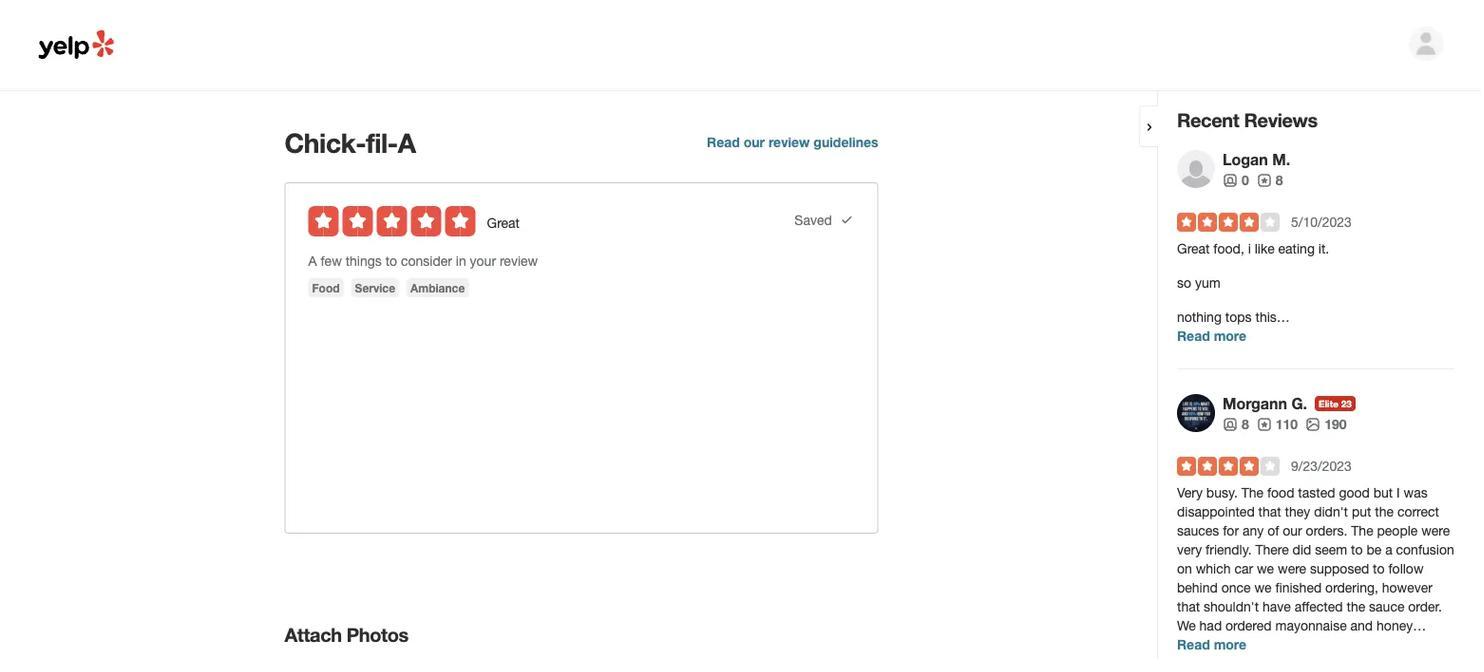 Task type: locate. For each thing, give the bounding box(es) containing it.
2 read more button from the top
[[1177, 636, 1247, 655]]

0 vertical spatial friends element
[[1223, 171, 1249, 190]]

0 vertical spatial review
[[769, 134, 810, 150]]

sauce
[[1369, 599, 1405, 615]]

4 star rating image for 0
[[1177, 213, 1280, 232]]

1 horizontal spatial a
[[398, 126, 416, 158]]

4 star rating image up "food,"
[[1177, 213, 1280, 232]]

2 4 star rating image from the top
[[1177, 457, 1280, 476]]

9/23/2023
[[1291, 458, 1352, 474]]

great up the your
[[487, 215, 520, 231]]

ambiance
[[411, 281, 465, 295]]

4 star rating image for 8
[[1177, 457, 1280, 476]]

1 vertical spatial great
[[1177, 241, 1210, 257]]

were up finished
[[1278, 561, 1307, 577]]

1 4 star rating image from the top
[[1177, 213, 1280, 232]]

to left be
[[1351, 542, 1363, 558]]

read more button down nothing on the right top of page
[[1177, 327, 1247, 346]]

ordering,
[[1326, 580, 1379, 596]]

read our review guidelines
[[707, 134, 879, 150]]

0 vertical spatial that
[[1259, 504, 1282, 520]]

1 vertical spatial were
[[1278, 561, 1307, 577]]

16 review v2 image down morgann g.
[[1257, 417, 1272, 432]]

was
[[1404, 485, 1428, 501]]

0 horizontal spatial review
[[500, 253, 538, 269]]

0 vertical spatial the
[[1375, 504, 1394, 520]]

1 vertical spatial reviews element
[[1257, 415, 1298, 434]]

1 vertical spatial friends element
[[1223, 415, 1249, 434]]

tasted
[[1298, 485, 1336, 501]]

1 vertical spatial we
[[1255, 580, 1272, 596]]

more down "nothing tops this…"
[[1214, 328, 1247, 344]]

0 horizontal spatial the
[[1347, 599, 1366, 615]]

and
[[1351, 618, 1373, 634]]

finished
[[1276, 580, 1322, 596]]

close sidebar icon image
[[1142, 120, 1157, 135], [1142, 120, 1157, 135]]

reviews element
[[1257, 171, 1283, 190], [1257, 415, 1298, 434]]

the
[[1242, 485, 1264, 501], [1352, 523, 1374, 539]]

more
[[1214, 328, 1247, 344], [1214, 637, 1247, 653]]

photos element
[[1306, 415, 1347, 434]]

reviews element down morgann g.
[[1257, 415, 1298, 434]]

0 vertical spatial to
[[385, 253, 397, 269]]

review left guidelines
[[769, 134, 810, 150]]

food
[[312, 281, 340, 295]]

disappointed
[[1177, 504, 1255, 520]]

ruby a. image
[[1409, 27, 1443, 61]]

a left few
[[308, 253, 317, 269]]

1 vertical spatial the
[[1352, 523, 1374, 539]]

correct
[[1398, 504, 1440, 520]]

1 horizontal spatial our
[[1283, 523, 1303, 539]]

0 horizontal spatial 8
[[1242, 417, 1249, 432]]

2 vertical spatial read
[[1177, 637, 1210, 653]]

behind
[[1177, 580, 1218, 596]]

1 vertical spatial to
[[1351, 542, 1363, 558]]

read our review guidelines link
[[707, 134, 879, 150]]

our
[[744, 134, 765, 150], [1283, 523, 1303, 539]]

4 star rating image up busy.
[[1177, 457, 1280, 476]]

we
[[1257, 561, 1274, 577], [1255, 580, 1272, 596]]

16 review v2 image for 110
[[1257, 417, 1272, 432]]

0 vertical spatial were
[[1422, 523, 1450, 539]]

1 horizontal spatial were
[[1422, 523, 1450, 539]]

the left food
[[1242, 485, 1264, 501]]

1 horizontal spatial to
[[1351, 542, 1363, 558]]

2 reviews element from the top
[[1257, 415, 1298, 434]]

2 16 review v2 image from the top
[[1257, 417, 1272, 432]]

2 more from the top
[[1214, 637, 1247, 653]]

we
[[1177, 618, 1196, 634]]

0 vertical spatial 4 star rating image
[[1177, 213, 1280, 232]]

review
[[769, 134, 810, 150], [500, 253, 538, 269]]

1 vertical spatial a
[[308, 253, 317, 269]]

0 horizontal spatial the
[[1242, 485, 1264, 501]]

a
[[398, 126, 416, 158], [308, 253, 317, 269]]

1 horizontal spatial great
[[1177, 241, 1210, 257]]

friends element containing 0
[[1223, 171, 1249, 190]]

16 review v2 image right '0'
[[1257, 173, 1272, 188]]

that
[[1259, 504, 1282, 520], [1177, 599, 1200, 615]]

we down there
[[1257, 561, 1274, 577]]

0 horizontal spatial that
[[1177, 599, 1200, 615]]

1 horizontal spatial review
[[769, 134, 810, 150]]

the down ordering,
[[1347, 599, 1366, 615]]

had
[[1200, 618, 1222, 634]]

once
[[1222, 580, 1251, 596]]

reviews element containing 110
[[1257, 415, 1298, 434]]

1 reviews element from the top
[[1257, 171, 1283, 190]]

in
[[456, 253, 466, 269]]

8 down m.
[[1276, 172, 1283, 188]]

elite 23 link
[[1315, 396, 1356, 411]]

great up the so yum at the top right of page
[[1177, 241, 1210, 257]]

friends element containing 8
[[1223, 415, 1249, 434]]

food
[[1268, 485, 1295, 501]]

more down ordered on the right bottom of the page
[[1214, 637, 1247, 653]]

more inside very busy. the food tasted good but i was disappointed that they didn't put the correct sauces for any of our orders. the people were very friendly. there did seem to be a confusion on which car we were supposed to follow behind once we finished ordering, however that shouldn't have affected the sauce order. we had ordered mayonnaise and honey… read more
[[1214, 637, 1247, 653]]

1 vertical spatial 8
[[1242, 417, 1249, 432]]

great for great
[[487, 215, 520, 231]]

read
[[707, 134, 740, 150], [1177, 328, 1210, 344], [1177, 637, 1210, 653]]

rating element
[[308, 206, 476, 237]]

great
[[487, 215, 520, 231], [1177, 241, 1210, 257]]

the down but
[[1375, 504, 1394, 520]]

we up have
[[1255, 580, 1272, 596]]

reviews element down m.
[[1257, 171, 1283, 190]]

1 vertical spatial the
[[1347, 599, 1366, 615]]

friends element
[[1223, 171, 1249, 190], [1223, 415, 1249, 434]]

1 horizontal spatial that
[[1259, 504, 1282, 520]]

0 horizontal spatial our
[[744, 134, 765, 150]]

0 vertical spatial great
[[487, 215, 520, 231]]

4 star rating image
[[1177, 213, 1280, 232], [1177, 457, 1280, 476]]

our right of
[[1283, 523, 1303, 539]]

didn't
[[1314, 504, 1348, 520]]

were up confusion
[[1422, 523, 1450, 539]]

1 vertical spatial our
[[1283, 523, 1303, 539]]

0 vertical spatial read
[[707, 134, 740, 150]]

None radio
[[343, 206, 373, 237], [445, 206, 476, 237], [343, 206, 373, 237], [445, 206, 476, 237]]

1 vertical spatial that
[[1177, 599, 1200, 615]]

that up of
[[1259, 504, 1282, 520]]

few
[[321, 253, 342, 269]]

to
[[385, 253, 397, 269], [1351, 542, 1363, 558], [1373, 561, 1385, 577]]

friends element down logan
[[1223, 171, 1249, 190]]

read more
[[1177, 328, 1247, 344]]

0 horizontal spatial to
[[385, 253, 397, 269]]

i
[[1248, 241, 1251, 257]]

supposed
[[1310, 561, 1370, 577]]

were
[[1422, 523, 1450, 539], [1278, 561, 1307, 577]]

read more button down had
[[1177, 636, 1247, 655]]

there
[[1256, 542, 1289, 558]]

attach photos
[[285, 623, 408, 646]]

2 friends element from the top
[[1223, 415, 1249, 434]]

1 more from the top
[[1214, 328, 1247, 344]]

1 read more button from the top
[[1177, 327, 1247, 346]]

follow
[[1389, 561, 1424, 577]]

consider
[[401, 253, 452, 269]]

1 vertical spatial 4 star rating image
[[1177, 457, 1280, 476]]

read for read our review guidelines
[[707, 134, 740, 150]]

but
[[1374, 485, 1393, 501]]

the down put
[[1352, 523, 1374, 539]]

1 horizontal spatial 8
[[1276, 172, 1283, 188]]

1 friends element from the top
[[1223, 171, 1249, 190]]

food,
[[1214, 241, 1245, 257]]

0 horizontal spatial great
[[487, 215, 520, 231]]

reviews
[[1244, 108, 1318, 131]]

1 vertical spatial more
[[1214, 637, 1247, 653]]

our left guidelines
[[744, 134, 765, 150]]

1 vertical spatial read
[[1177, 328, 1210, 344]]

recent reviews
[[1177, 108, 1318, 131]]

0 vertical spatial the
[[1242, 485, 1264, 501]]

friends element down morgann
[[1223, 415, 1249, 434]]

0 horizontal spatial were
[[1278, 561, 1307, 577]]

0 vertical spatial 8
[[1276, 172, 1283, 188]]

16 review v2 image
[[1257, 173, 1272, 188], [1257, 417, 1272, 432]]

0 horizontal spatial a
[[308, 253, 317, 269]]

0 vertical spatial reviews element
[[1257, 171, 1283, 190]]

it.
[[1319, 241, 1330, 257]]

0 vertical spatial more
[[1214, 328, 1247, 344]]

photos
[[347, 623, 408, 646]]

very
[[1177, 542, 1202, 558]]

good
[[1339, 485, 1370, 501]]

1 vertical spatial 16 review v2 image
[[1257, 417, 1272, 432]]

the
[[1375, 504, 1394, 520], [1347, 599, 1366, 615]]

to down be
[[1373, 561, 1385, 577]]

service
[[355, 281, 395, 295]]

1 horizontal spatial the
[[1352, 523, 1374, 539]]

0 vertical spatial read more button
[[1177, 327, 1247, 346]]

reviews element containing 8
[[1257, 171, 1283, 190]]

review right the your
[[500, 253, 538, 269]]

0 vertical spatial a
[[398, 126, 416, 158]]

8 right 16 friends v2 image
[[1242, 417, 1249, 432]]

1 vertical spatial read more button
[[1177, 636, 1247, 655]]

2 horizontal spatial to
[[1373, 561, 1385, 577]]

that up we
[[1177, 599, 1200, 615]]

read more button
[[1177, 327, 1247, 346], [1177, 636, 1247, 655]]

to right things
[[385, 253, 397, 269]]

1 vertical spatial review
[[500, 253, 538, 269]]

0 vertical spatial 16 review v2 image
[[1257, 173, 1272, 188]]

1 horizontal spatial the
[[1375, 504, 1394, 520]]

a up rating element
[[398, 126, 416, 158]]

logan m.
[[1223, 151, 1291, 169]]

1 16 review v2 image from the top
[[1257, 173, 1272, 188]]

None radio
[[308, 206, 339, 237], [377, 206, 407, 237], [411, 206, 441, 237], [308, 206, 339, 237], [377, 206, 407, 237], [411, 206, 441, 237]]

attach
[[285, 623, 342, 646]]



Task type: vqa. For each thing, say whether or not it's contained in the screenshot.
4 star rating image for 8
yes



Task type: describe. For each thing, give the bounding box(es) containing it.
guidelines
[[814, 134, 879, 150]]

your
[[470, 253, 496, 269]]

m.
[[1273, 151, 1291, 169]]

chick-fil-a
[[285, 126, 416, 158]]

very
[[1177, 485, 1203, 501]]

a few things to consider in your review
[[308, 253, 538, 269]]

so
[[1177, 275, 1192, 291]]

fil-
[[366, 126, 398, 158]]

110
[[1276, 417, 1298, 432]]

great food, i like eating it.
[[1177, 241, 1330, 257]]

0
[[1242, 172, 1249, 188]]

0 vertical spatial we
[[1257, 561, 1274, 577]]

photo of logan m. image
[[1177, 150, 1215, 188]]

eating
[[1279, 241, 1315, 257]]

16 friends v2 image
[[1223, 173, 1238, 188]]

on
[[1177, 561, 1192, 577]]

friends element for 8
[[1223, 171, 1249, 190]]

shouldn't
[[1204, 599, 1259, 615]]

this…
[[1256, 309, 1290, 325]]

morgann
[[1223, 395, 1288, 413]]

chick-fil-a link
[[285, 125, 661, 160]]

did
[[1293, 542, 1312, 558]]

however
[[1382, 580, 1433, 596]]

photo of morgann g. image
[[1177, 394, 1215, 432]]

logan
[[1223, 151, 1268, 169]]

any
[[1243, 523, 1264, 539]]

16 checkmark v2 image
[[840, 212, 855, 228]]

sauces
[[1177, 523, 1220, 539]]

put
[[1352, 504, 1372, 520]]

190
[[1325, 417, 1347, 432]]

16 friends v2 image
[[1223, 417, 1238, 432]]

they
[[1285, 504, 1311, 520]]

busy.
[[1207, 485, 1238, 501]]

friendly.
[[1206, 542, 1252, 558]]

reviews element for 8
[[1257, 415, 1298, 434]]

of
[[1268, 523, 1279, 539]]

16 photos v2 image
[[1306, 417, 1321, 432]]

read inside very busy. the food tasted good but i was disappointed that they didn't put the correct sauces for any of our orders. the people were very friendly. there did seem to be a confusion on which car we were supposed to follow behind once we finished ordering, however that shouldn't have affected the sauce order. we had ordered mayonnaise and honey… read more
[[1177, 637, 1210, 653]]

so yum
[[1177, 275, 1221, 291]]

confusion
[[1396, 542, 1455, 558]]

mayonnaise
[[1276, 618, 1347, 634]]

saved
[[795, 212, 840, 228]]

nothing
[[1177, 309, 1222, 325]]

elite
[[1319, 398, 1339, 410]]

ordered
[[1226, 618, 1272, 634]]

read for read more
[[1177, 328, 1210, 344]]

friends element for 110
[[1223, 415, 1249, 434]]

reviews element for 0
[[1257, 171, 1283, 190]]

things
[[346, 253, 382, 269]]

car
[[1235, 561, 1253, 577]]

affected
[[1295, 599, 1343, 615]]

nothing tops this…
[[1177, 309, 1290, 325]]

2 vertical spatial to
[[1373, 561, 1385, 577]]

tops
[[1226, 309, 1252, 325]]

chick-
[[285, 126, 366, 158]]

a
[[1386, 542, 1393, 558]]

read more button for 9/23/2023
[[1177, 636, 1247, 655]]

honey…
[[1377, 618, 1427, 634]]

a inside chick-fil-a link
[[398, 126, 416, 158]]

morgann g.
[[1223, 395, 1308, 413]]

orders.
[[1306, 523, 1348, 539]]

seem
[[1315, 542, 1348, 558]]

elite 23
[[1319, 398, 1352, 410]]

like
[[1255, 241, 1275, 257]]

be
[[1367, 542, 1382, 558]]

yum
[[1195, 275, 1221, 291]]

order.
[[1409, 599, 1442, 615]]

0 vertical spatial our
[[744, 134, 765, 150]]

g.
[[1292, 395, 1308, 413]]

16 review v2 image for 8
[[1257, 173, 1272, 188]]

5/10/2023
[[1291, 214, 1352, 230]]

very busy. the food tasted good but i was disappointed that they didn't put the correct sauces for any of our orders. the people were very friendly. there did seem to be a confusion on which car we were supposed to follow behind once we finished ordering, however that shouldn't have affected the sauce order. we had ordered mayonnaise and honey… read more
[[1177, 485, 1455, 653]]

great for great food, i like eating it.
[[1177, 241, 1210, 257]]

recent
[[1177, 108, 1239, 131]]

for
[[1223, 523, 1239, 539]]

people
[[1377, 523, 1418, 539]]

our inside very busy. the food tasted good but i was disappointed that they didn't put the correct sauces for any of our orders. the people were very friendly. there did seem to be a confusion on which car we were supposed to follow behind once we finished ordering, however that shouldn't have affected the sauce order. we had ordered mayonnaise and honey… read more
[[1283, 523, 1303, 539]]

have
[[1263, 599, 1291, 615]]

i
[[1397, 485, 1400, 501]]

read more button for 5/10/2023
[[1177, 327, 1247, 346]]

which
[[1196, 561, 1231, 577]]

23
[[1341, 398, 1352, 410]]



